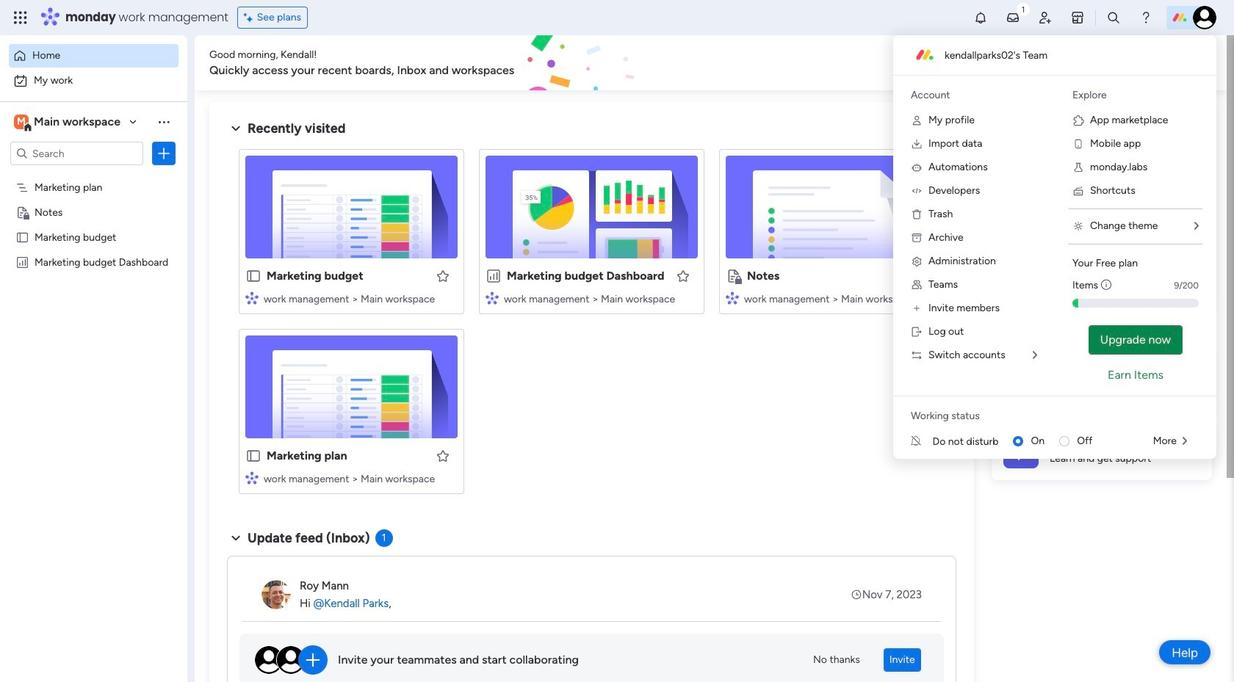 Task type: describe. For each thing, give the bounding box(es) containing it.
1 image
[[1017, 1, 1031, 17]]

v2 info image
[[1102, 278, 1112, 293]]

0 vertical spatial list arrow image
[[1195, 221, 1200, 232]]

options image
[[157, 146, 171, 161]]

1 vertical spatial option
[[9, 69, 179, 93]]

workspace selection element
[[14, 113, 123, 132]]

change theme image
[[1073, 221, 1085, 232]]

select product image
[[13, 10, 28, 25]]

help image
[[1139, 10, 1154, 25]]

templates image image
[[1006, 111, 1200, 212]]

public dashboard image
[[486, 268, 502, 284]]

private board image
[[726, 268, 742, 284]]

1 horizontal spatial public board image
[[246, 268, 262, 284]]

1 element
[[375, 530, 393, 548]]

trash image
[[911, 209, 923, 221]]

kendall parks image
[[1194, 6, 1217, 29]]

teams image
[[911, 279, 923, 291]]

2 vertical spatial option
[[0, 174, 187, 177]]

0 horizontal spatial invite members image
[[911, 303, 923, 315]]

see plans image
[[244, 10, 257, 26]]

0 vertical spatial option
[[9, 44, 179, 68]]

public board image
[[246, 448, 262, 465]]

my profile image
[[911, 115, 923, 126]]

roy mann image
[[262, 581, 291, 610]]

getting started element
[[992, 351, 1213, 410]]

workspace image
[[14, 114, 29, 130]]



Task type: locate. For each thing, give the bounding box(es) containing it.
add to favorites image for public board image
[[436, 449, 451, 463]]

1 vertical spatial invite members image
[[911, 303, 923, 315]]

1 horizontal spatial list arrow image
[[1195, 221, 1200, 232]]

mobile app image
[[1073, 138, 1085, 150]]

Search in workspace field
[[31, 145, 123, 162]]

invite members image right 1 image
[[1039, 10, 1053, 25]]

public board image
[[15, 230, 29, 244], [246, 268, 262, 284]]

workspace options image
[[157, 114, 171, 129]]

1 horizontal spatial invite members image
[[1039, 10, 1053, 25]]

private board image
[[15, 205, 29, 219]]

1 vertical spatial list arrow image
[[1183, 437, 1188, 447]]

invite members image
[[1039, 10, 1053, 25], [911, 303, 923, 315]]

automations image
[[911, 162, 923, 173]]

notifications image
[[974, 10, 989, 25]]

close update feed (inbox) image
[[227, 530, 245, 548]]

invite members image down "teams" image
[[911, 303, 923, 315]]

add to favorites image
[[676, 269, 691, 283]]

0 vertical spatial public board image
[[15, 230, 29, 244]]

import data image
[[911, 138, 923, 150]]

quick search results list box
[[227, 137, 957, 512]]

monday.labs image
[[1073, 162, 1085, 173]]

search everything image
[[1107, 10, 1122, 25]]

developers image
[[911, 185, 923, 197]]

add to favorites image for private board image
[[917, 269, 931, 283]]

archive image
[[911, 232, 923, 244]]

shortcuts image
[[1073, 185, 1085, 197]]

monday marketplace image
[[1071, 10, 1086, 25]]

help center element
[[992, 422, 1213, 480]]

option
[[9, 44, 179, 68], [9, 69, 179, 93], [0, 174, 187, 177]]

v2 user feedback image
[[1004, 55, 1015, 71]]

log out image
[[911, 326, 923, 338]]

0 vertical spatial invite members image
[[1039, 10, 1053, 25]]

0 horizontal spatial public board image
[[15, 230, 29, 244]]

public dashboard image
[[15, 255, 29, 269]]

v2 surfce no notifications image
[[911, 434, 933, 449]]

list arrow image
[[1195, 221, 1200, 232], [1183, 437, 1188, 447]]

add to favorites image
[[436, 269, 451, 283], [917, 269, 931, 283], [436, 449, 451, 463]]

list box
[[0, 172, 187, 473]]

0 horizontal spatial list arrow image
[[1183, 437, 1188, 447]]

close recently visited image
[[227, 120, 245, 137]]

add to favorites image for the rightmost public board icon
[[436, 269, 451, 283]]

administration image
[[911, 256, 923, 268]]

update feed image
[[1006, 10, 1021, 25]]

1 vertical spatial public board image
[[246, 268, 262, 284]]



Task type: vqa. For each thing, say whether or not it's contained in the screenshot.
option to the top
yes



